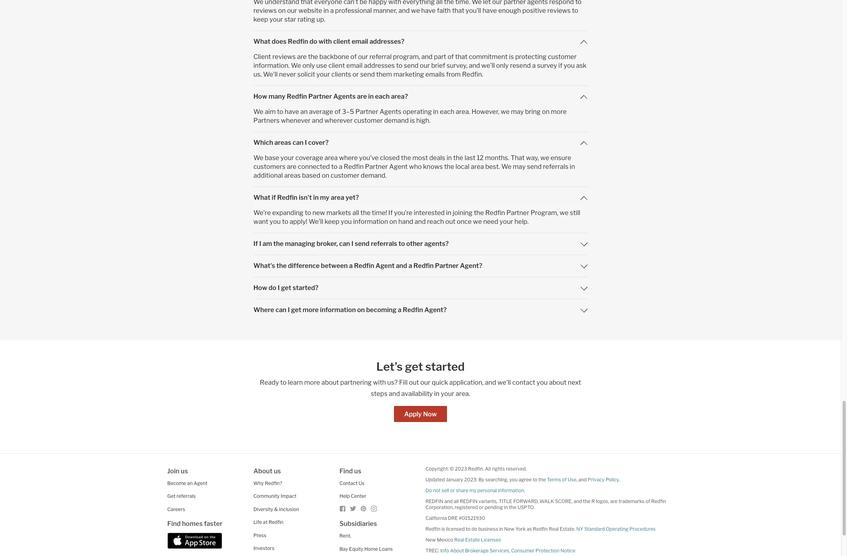 Task type: describe. For each thing, give the bounding box(es) containing it.
get
[[167, 494, 176, 500]]

is inside we aim to have an average of 3–5 partner agents operating in each area. however, we may bring on more partners whenever and wherever customer demand is high.
[[410, 117, 415, 125]]

how for how do i get started?
[[253, 284, 267, 292]]

homes
[[182, 521, 203, 528]]

send down addresses
[[360, 71, 375, 78]]

to down #01521930
[[466, 527, 471, 533]]

1 horizontal spatial agent?
[[460, 262, 483, 270]]

in left area?
[[368, 93, 374, 100]]

1 vertical spatial real
[[454, 538, 464, 544]]

and down us?
[[389, 390, 400, 398]]

our up the star
[[287, 7, 297, 14]]

the left the uspto.
[[509, 505, 517, 511]]

1 vertical spatial if
[[272, 194, 276, 202]]

all inside we understand that everyone can't be happy with everything all the time. we let our partner agents respond to reviews on our website in a professional manner, and we have faith that you'll have enough positive reviews to keep your star rating up.
[[436, 0, 443, 6]]

customer inside the we base your coverage area where you've closed the most deals in the last 12 months. that way, we ensure customers are connected to a redfin partner agent who knows the local area best. we may send referrals in additional areas based on customer demand.
[[331, 172, 360, 180]]

way,
[[526, 154, 539, 162]]

0 horizontal spatial can
[[276, 307, 286, 314]]

my for in
[[320, 194, 330, 202]]

0 vertical spatial ,
[[577, 477, 578, 483]]

you right want
[[270, 218, 281, 226]]

new mexico real estate licenses
[[426, 538, 501, 544]]

manner,
[[373, 7, 397, 14]]

now
[[423, 411, 437, 419]]

knows
[[423, 163, 443, 171]]

and left we'll
[[485, 379, 496, 387]]

1 horizontal spatial or
[[450, 488, 455, 494]]

part
[[434, 53, 446, 61]]

area. inside we aim to have an average of 3–5 partner agents operating in each area. however, we may bring on more partners whenever and wherever customer demand is high.
[[456, 108, 470, 116]]

york
[[516, 527, 526, 533]]

reach
[[427, 218, 444, 226]]

©
[[450, 466, 454, 472]]

0 vertical spatial that
[[301, 0, 313, 6]]

you inside the 'client reviews are the backbone of our referral program, and part of that commitment is protecting customer information. we only use client email addresses to send our brief survey, and we'll only resend a survey if you ask us. we'll never solicit your clients or send them marketing emails from redfin.'
[[564, 62, 575, 69]]

a inside the 'client reviews are the backbone of our referral program, and part of that commitment is protecting customer information. we only use client email addresses to send our brief survey, and we'll only resend a survey if you ask us. we'll never solicit your clients or send them marketing emails from redfin.'
[[532, 62, 536, 69]]

rent.
[[340, 534, 351, 540]]

aim
[[265, 108, 276, 116]]

ask
[[576, 62, 587, 69]]

apply now button
[[394, 407, 447, 423]]

2 horizontal spatial have
[[483, 7, 497, 14]]

i left 'cover?' in the top left of the page
[[305, 139, 307, 147]]

on left becoming
[[357, 307, 365, 314]]

services
[[490, 548, 509, 554]]

2023:
[[464, 477, 478, 483]]

a inside we understand that everyone can't be happy with everything all the time. we let our partner agents respond to reviews on our website in a professional manner, and we have faith that you'll have enough positive reviews to keep your star rating up.
[[330, 7, 334, 14]]

your inside ready to learn more about partnering with us? fill out our quick application, and we'll contact you about next steps and availability in your area.
[[441, 390, 454, 398]]

we understand that everyone can't be happy with everything all the time. we let our partner agents respond to reviews on our website in a professional manner, and we have faith that you'll have enough positive reviews to keep your star rating up.
[[253, 0, 582, 23]]

with inside ready to learn more about partnering with us? fill out our quick application, and we'll contact you about next steps and availability in your area.
[[373, 379, 386, 387]]

and down other
[[396, 262, 407, 270]]

use
[[316, 62, 327, 69]]

information inside we're expanding to new markets all the time! if you're interested in joining the redfin partner program, we still want you to apply! we'll keep you information on hand and reach out once we need your help.
[[353, 218, 388, 226]]

2 vertical spatial agent
[[194, 481, 208, 487]]

does
[[272, 38, 287, 45]]

standard
[[584, 527, 605, 533]]

diversity & inclusion button
[[253, 507, 299, 513]]

partner down "agents?"
[[435, 262, 459, 270]]

of right backbone
[[351, 53, 357, 61]]

1 horizontal spatial can
[[293, 139, 304, 147]]

contact us button
[[340, 481, 365, 487]]

0 horizontal spatial agents
[[333, 93, 356, 100]]

investors button
[[253, 546, 274, 552]]

1 vertical spatial an
[[187, 481, 193, 487]]

the left terms
[[539, 477, 546, 483]]

about us
[[253, 468, 281, 476]]

and left part
[[422, 53, 433, 61]]

redfin inside redfin and all redfin variants, title forward, walk score, and the r logos, are trademarks of redfin corporation, registered or pending in the uspto.
[[651, 499, 666, 505]]

redfin right does
[[288, 38, 308, 45]]

you down reserved. at the bottom right of page
[[510, 477, 518, 483]]

website
[[299, 7, 322, 14]]

the left the time!
[[361, 209, 371, 217]]

agent inside the we base your coverage area where you've closed the most deals in the last 12 months. that way, we ensure customers are connected to a redfin partner agent who knows the local area best. we may send referrals in additional areas based on customer demand.
[[389, 163, 408, 171]]

life
[[253, 520, 262, 526]]

if i am the managing broker, can i send referrals to other agents?
[[253, 240, 449, 248]]

last
[[465, 154, 476, 162]]

a right "between"
[[349, 262, 353, 270]]

redfin right as
[[533, 527, 548, 533]]

you're
[[394, 209, 413, 217]]

we aim to have an average of 3–5 partner agents operating in each area. however, we may bring on more partners whenever and wherever customer demand is high.
[[253, 108, 567, 125]]

we right once
[[473, 218, 482, 226]]

are inside the we base your coverage area where you've closed the most deals in the last 12 months. that way, we ensure customers are connected to a redfin partner agent who knows the local area best. we may send referrals in additional areas based on customer demand.
[[287, 163, 297, 171]]

everyone
[[314, 0, 342, 6]]

not
[[433, 488, 441, 494]]

partner up average
[[308, 93, 332, 100]]

updated
[[426, 477, 445, 483]]

rights
[[492, 466, 505, 472]]

demand
[[384, 117, 409, 125]]

2 vertical spatial is
[[442, 527, 445, 533]]

the right am
[[273, 240, 284, 248]]

more inside we aim to have an average of 3–5 partner agents operating in each area. however, we may bring on more partners whenever and wherever customer demand is high.
[[551, 108, 567, 116]]

our left referral
[[358, 53, 368, 61]]

isn't
[[299, 194, 312, 202]]

us.
[[253, 71, 262, 78]]

0 vertical spatial client
[[333, 38, 350, 45]]

january
[[446, 477, 463, 483]]

an inside we aim to have an average of 3–5 partner agents operating in each area. however, we may bring on more partners whenever and wherever customer demand is high.
[[300, 108, 308, 116]]

or inside the 'client reviews are the backbone of our referral program, and part of that commitment is protecting customer information. we only use client email addresses to send our brief survey, and we'll only resend a survey if you ask us. we'll never solicit your clients or send them marketing emails from redfin.'
[[353, 71, 359, 78]]

get for more
[[291, 307, 301, 314]]

becoming
[[366, 307, 397, 314]]

why
[[253, 481, 264, 487]]

email inside the 'client reviews are the backbone of our referral program, and part of that commitment is protecting customer information. we only use client email addresses to send our brief survey, and we'll only resend a survey if you ask us. we'll never solicit your clients or send them marketing emails from redfin.'
[[346, 62, 363, 69]]

1 vertical spatial ,
[[509, 548, 510, 554]]

1 vertical spatial referrals
[[371, 240, 397, 248]]

and right use
[[579, 477, 587, 483]]

backbone
[[320, 53, 349, 61]]

clients
[[331, 71, 351, 78]]

have inside we aim to have an average of 3–5 partner agents operating in each area. however, we may bring on more partners whenever and wherever customer demand is high.
[[285, 108, 299, 116]]

download the redfin app on the apple app store image
[[167, 534, 222, 550]]

to right agree
[[533, 477, 538, 483]]

may inside we aim to have an average of 3–5 partner agents operating in each area. however, we may bring on more partners whenever and wherever customer demand is high.
[[511, 108, 524, 116]]

pending
[[485, 505, 503, 511]]

what does redfin do with client email addresses?
[[253, 38, 405, 45]]

and inside we're expanding to new markets all the time! if you're interested in joining the redfin partner program, we still want you to apply! we'll keep you information on hand and reach out once we need your help.
[[415, 218, 426, 226]]

to left new
[[305, 209, 311, 217]]

we inside the we base your coverage area where you've closed the most deals in the last 12 months. that way, we ensure customers are connected to a redfin partner agent who knows the local area best. we may send referrals in additional areas based on customer demand.
[[540, 154, 549, 162]]

0 vertical spatial areas
[[274, 139, 291, 147]]

help
[[340, 494, 350, 500]]

more inside ready to learn more about partnering with us? fill out our quick application, and we'll contact you about next steps and availability in your area.
[[304, 379, 320, 387]]

faster
[[204, 521, 223, 528]]

of right part
[[448, 53, 454, 61]]

1 vertical spatial redfin.
[[468, 466, 484, 472]]

licensed
[[446, 527, 465, 533]]

community impact button
[[253, 494, 296, 500]]

1 horizontal spatial have
[[421, 7, 436, 14]]

addresses?
[[370, 38, 405, 45]]

contact us
[[340, 481, 365, 487]]

0 horizontal spatial agent?
[[424, 307, 447, 314]]

redfin down other
[[414, 262, 434, 270]]

understand
[[265, 0, 299, 6]]

professional
[[335, 7, 372, 14]]

your inside we understand that everyone can't be happy with everything all the time. we let our partner agents respond to reviews on our website in a professional manner, and we have faith that you'll have enough positive reviews to keep your star rating up.
[[270, 16, 283, 23]]

2 only from the left
[[496, 62, 509, 69]]

protection
[[536, 548, 560, 554]]

redfin twitter image
[[350, 506, 356, 513]]

to inside ready to learn more about partnering with us? fill out our quick application, and we'll contact you about next steps and availability in your area.
[[280, 379, 287, 387]]

wherever
[[325, 117, 353, 125]]

we'll inside the 'client reviews are the backbone of our referral program, and part of that commitment is protecting customer information. we only use client email addresses to send our brief survey, and we'll only resend a survey if you ask us. we'll never solicit your clients or send them marketing emails from redfin.'
[[263, 71, 278, 78]]

i right broker,
[[351, 240, 353, 248]]

we base your coverage area where you've closed the most deals in the last 12 months. that way, we ensure customers are connected to a redfin partner agent who knows the local area best. we may send referrals in additional areas based on customer demand.
[[253, 154, 575, 180]]

1 vertical spatial about
[[450, 548, 464, 554]]

0 vertical spatial new
[[504, 527, 515, 533]]

and down sell
[[444, 499, 453, 505]]

send up the what's the difference between a redfin agent and a redfin partner agent?
[[355, 240, 370, 248]]

ensure
[[551, 154, 571, 162]]

broker,
[[317, 240, 338, 248]]

agents
[[527, 0, 548, 6]]

and right the score,
[[574, 499, 582, 505]]

0 horizontal spatial with
[[319, 38, 332, 45]]

or inside redfin and all redfin variants, title forward, walk score, and the r logos, are trademarks of redfin corporation, registered or pending in the uspto.
[[479, 505, 484, 511]]

i left am
[[259, 240, 261, 248]]

2 vertical spatial information
[[498, 488, 524, 494]]

a down other
[[409, 262, 412, 270]]

partner
[[504, 0, 526, 6]]

0 vertical spatial each
[[375, 93, 390, 100]]

a inside the we base your coverage area where you've closed the most deals in the last 12 months. that way, we ensure customers are connected to a redfin partner agent who knows the local area best. we may send referrals in additional areas based on customer demand.
[[339, 163, 343, 171]]

redfin inside we're expanding to new markets all the time! if you're interested in joining the redfin partner program, we still want you to apply! we'll keep you information on hand and reach out once we need your help.
[[485, 209, 505, 217]]

expanding
[[272, 209, 304, 217]]

whenever
[[281, 117, 311, 125]]

trec: info about brokerage services , consumer protection notice
[[426, 548, 576, 554]]

careers
[[167, 507, 185, 513]]

1 redfin from the left
[[426, 499, 443, 505]]

to down respond
[[572, 7, 578, 14]]

to right respond
[[575, 0, 582, 6]]

redfin pinterest image
[[360, 506, 367, 513]]

we left still
[[560, 209, 569, 217]]

reviews down understand
[[253, 7, 277, 14]]

0 vertical spatial email
[[352, 38, 368, 45]]

reviews down respond
[[547, 7, 571, 14]]

1 vertical spatial area
[[471, 163, 484, 171]]

a right becoming
[[398, 307, 402, 314]]

redfin right "at" at the bottom of the page
[[269, 520, 283, 526]]

what for what does redfin do with client email addresses?
[[253, 38, 270, 45]]

0 vertical spatial about
[[253, 468, 273, 476]]

redfin down 'california'
[[426, 527, 440, 533]]

0 horizontal spatial new
[[426, 538, 436, 544]]

the up who
[[401, 154, 411, 162]]

1 vertical spatial information
[[320, 307, 356, 314]]

our left brief
[[420, 62, 430, 69]]

community impact
[[253, 494, 296, 500]]

and inside we understand that everyone can't be happy with everything all the time. we let our partner agents respond to reviews on our website in a professional manner, and we have faith that you'll have enough positive reviews to keep your star rating up.
[[399, 7, 410, 14]]

2 horizontal spatial do
[[472, 527, 477, 533]]

our right the let
[[492, 0, 502, 6]]

may inside the we base your coverage area where you've closed the most deals in the last 12 months. that way, we ensure customers are connected to a redfin partner agent who knows the local area best. we may send referrals in additional areas based on customer demand.
[[513, 163, 526, 171]]

each inside we aim to have an average of 3–5 partner agents operating in each area. however, we may bring on more partners whenever and wherever customer demand is high.
[[440, 108, 454, 116]]

1 vertical spatial if
[[253, 240, 258, 248]]

1 vertical spatial agent
[[376, 262, 395, 270]]

send up the marketing
[[404, 62, 419, 69]]

the left local
[[444, 163, 454, 171]]

we left understand
[[253, 0, 263, 6]]

us for join us
[[181, 468, 188, 476]]

press button
[[253, 533, 266, 539]]

agents inside we aim to have an average of 3–5 partner agents operating in each area. however, we may bring on more partners whenever and wherever customer demand is high.
[[380, 108, 401, 116]]

i down how do i get started?
[[288, 307, 290, 314]]

in inside we understand that everyone can't be happy with everything all the time. we let our partner agents respond to reviews on our website in a professional manner, and we have faith that you'll have enough positive reviews to keep your star rating up.
[[324, 7, 329, 14]]

redfin right becoming
[[403, 307, 423, 314]]

fill
[[399, 379, 408, 387]]

redfin down if i am the managing broker, can i send referrals to other agents?
[[354, 262, 374, 270]]

connected
[[298, 163, 330, 171]]

enough
[[498, 7, 521, 14]]

real estate licenses link
[[454, 538, 501, 544]]

are inside redfin and all redfin variants, title forward, walk score, and the r logos, are trademarks of redfin corporation, registered or pending in the uspto.
[[610, 499, 618, 505]]

am
[[263, 240, 272, 248]]

at
[[263, 520, 268, 526]]

in right deals
[[447, 154, 452, 162]]

and left we'll
[[469, 62, 480, 69]]

new
[[313, 209, 325, 217]]

in inside ready to learn more about partnering with us? fill out our quick application, and we'll contact you about next steps and availability in your area.
[[434, 390, 440, 398]]

areas inside the we base your coverage area where you've closed the most deals in the last 12 months. that way, we ensure customers are connected to a redfin partner agent who knows the local area best. we may send referrals in additional areas based on customer demand.
[[284, 172, 301, 180]]

find for find us
[[340, 468, 353, 476]]

redfin up expanding
[[277, 194, 298, 202]]

of inside redfin and all redfin variants, title forward, walk score, and the r logos, are trademarks of redfin corporation, registered or pending in the uspto.
[[646, 499, 650, 505]]

we up you'll
[[472, 0, 482, 6]]

the up local
[[453, 154, 463, 162]]

press
[[253, 533, 266, 539]]

the up need
[[474, 209, 484, 217]]

1 vertical spatial .
[[524, 488, 525, 494]]

1 horizontal spatial real
[[549, 527, 559, 533]]

on inside we're expanding to new markets all the time! if you're interested in joining the redfin partner program, we still want you to apply! we'll keep you information on hand and reach out once we need your help.
[[389, 218, 397, 226]]

in inside redfin and all redfin variants, title forward, walk score, and the r logos, are trademarks of redfin corporation, registered or pending in the uspto.
[[504, 505, 508, 511]]

0 vertical spatial do
[[310, 38, 317, 45]]

protecting
[[515, 53, 547, 61]]

12
[[477, 154, 484, 162]]

1 horizontal spatial .
[[619, 477, 620, 483]]

client inside the 'client reviews are the backbone of our referral program, and part of that commitment is protecting customer information. we only use client email addresses to send our brief survey, and we'll only resend a survey if you ask us. we'll never solicit your clients or send them marketing emails from redfin.'
[[329, 62, 345, 69]]

the left r at bottom
[[583, 499, 591, 505]]

become
[[167, 481, 186, 487]]

become an agent button
[[167, 481, 208, 487]]

you down markets
[[341, 218, 352, 226]]

managing
[[285, 240, 315, 248]]

in down ensure
[[570, 163, 575, 171]]

up.
[[317, 16, 325, 23]]

if inside we're expanding to new markets all the time! if you're interested in joining the redfin partner program, we still want you to apply! we'll keep you information on hand and reach out once we need your help.
[[388, 209, 393, 217]]

2 vertical spatial get
[[405, 360, 423, 374]]

1 vertical spatial can
[[339, 240, 350, 248]]

we're expanding to new markets all the time! if you're interested in joining the redfin partner program, we still want you to apply! we'll keep you information on hand and reach out once we need your help.
[[253, 209, 580, 226]]



Task type: vqa. For each thing, say whether or not it's contained in the screenshot.
the "agent?"
yes



Task type: locate. For each thing, give the bounding box(es) containing it.
us right join
[[181, 468, 188, 476]]

real down licensed at the right bottom of the page
[[454, 538, 464, 544]]

yet?
[[346, 194, 359, 202]]

1 how from the top
[[253, 93, 267, 100]]

2 vertical spatial with
[[373, 379, 386, 387]]

on down understand
[[278, 7, 286, 14]]

we're
[[253, 209, 271, 217]]

to inside the 'client reviews are the backbone of our referral program, and part of that commitment is protecting customer information. we only use client email addresses to send our brief survey, and we'll only resend a survey if you ask us. we'll never solicit your clients or send them marketing emails from redfin.'
[[396, 62, 403, 69]]

partner up demand.
[[365, 163, 388, 171]]

redfin. left all
[[468, 466, 484, 472]]

we'll inside we're expanding to new markets all the time! if you're interested in joining the redfin partner program, we still want you to apply! we'll keep you information on hand and reach out once we need your help.
[[309, 218, 323, 226]]

1 vertical spatial my
[[470, 488, 476, 494]]

updated january 2023: by searching, you agree to the terms of use , and privacy policy .
[[426, 477, 620, 483]]

1 vertical spatial area.
[[456, 390, 470, 398]]

0 vertical spatial if
[[559, 62, 563, 69]]

let
[[483, 0, 491, 6]]

0 horizontal spatial real
[[454, 538, 464, 544]]

partners
[[253, 117, 280, 125]]

of inside we aim to have an average of 3–5 partner agents operating in each area. however, we may bring on more partners whenever and wherever customer demand is high.
[[335, 108, 341, 116]]

1 vertical spatial more
[[303, 307, 319, 314]]

in right operating on the top
[[433, 108, 439, 116]]

0 vertical spatial referrals
[[543, 163, 569, 171]]

started?
[[293, 284, 319, 292]]

redfin right trademarks
[[651, 499, 666, 505]]

0 vertical spatial if
[[388, 209, 393, 217]]

to inside the we base your coverage area where you've closed the most deals in the last 12 months. that way, we ensure customers are connected to a redfin partner agent who knows the local area best. we may send referrals in additional areas based on customer demand.
[[331, 163, 338, 171]]

0 vertical spatial get
[[281, 284, 291, 292]]

find for find homes faster
[[167, 521, 181, 528]]

an
[[300, 108, 308, 116], [187, 481, 193, 487]]

2 horizontal spatial or
[[479, 505, 484, 511]]

info
[[440, 548, 449, 554]]

each right operating on the top
[[440, 108, 454, 116]]

find down the careers button
[[167, 521, 181, 528]]

referrals down ensure
[[543, 163, 569, 171]]

3–5
[[342, 108, 354, 116]]

title
[[499, 499, 512, 505]]

1 vertical spatial we'll
[[309, 218, 323, 226]]

between
[[321, 262, 348, 270]]

2 how from the top
[[253, 284, 267, 292]]

to right the connected
[[331, 163, 338, 171]]

on right the bring
[[542, 108, 550, 116]]

0 vertical spatial what
[[253, 38, 270, 45]]

a
[[330, 7, 334, 14], [532, 62, 536, 69], [339, 163, 343, 171], [349, 262, 353, 270], [409, 262, 412, 270], [398, 307, 402, 314]]

0 horizontal spatial about
[[253, 468, 273, 476]]

1 vertical spatial or
[[450, 488, 455, 494]]

2 us from the left
[[274, 468, 281, 476]]

if
[[388, 209, 393, 217], [253, 240, 258, 248]]

0 vertical spatial or
[[353, 71, 359, 78]]

we'll down new
[[309, 218, 323, 226]]

time.
[[456, 0, 470, 6]]

us for about us
[[274, 468, 281, 476]]

we right however,
[[501, 108, 510, 116]]

you right contact
[[537, 379, 548, 387]]

referrals
[[543, 163, 569, 171], [371, 240, 397, 248], [177, 494, 196, 500]]

more down started?
[[303, 307, 319, 314]]

that down time. at the top of page
[[452, 7, 464, 14]]

redfin right many
[[287, 93, 307, 100]]

agent?
[[460, 262, 483, 270], [424, 307, 447, 314]]

to left other
[[399, 240, 405, 248]]

california dre #01521930
[[426, 516, 485, 522]]

we
[[253, 0, 263, 6], [472, 0, 482, 6], [291, 62, 301, 69], [253, 108, 263, 116], [253, 154, 263, 162], [502, 163, 512, 171]]

area.
[[456, 108, 470, 116], [456, 390, 470, 398]]

diversity & inclusion
[[253, 507, 299, 513]]

area?
[[391, 93, 408, 100]]

agree
[[519, 477, 532, 483]]

us up the us
[[354, 468, 361, 476]]

all inside redfin and all redfin variants, title forward, walk score, and the r logos, are trademarks of redfin corporation, registered or pending in the uspto.
[[454, 499, 459, 505]]

1 area. from the top
[[456, 108, 470, 116]]

may left the bring
[[511, 108, 524, 116]]

1 horizontal spatial about
[[450, 548, 464, 554]]

why redfin? button
[[253, 481, 282, 487]]

0 vertical spatial can
[[293, 139, 304, 147]]

out inside we're expanding to new markets all the time! if you're interested in joining the redfin partner program, we still want you to apply! we'll keep you information on hand and reach out once we need your help.
[[445, 218, 456, 226]]

1 horizontal spatial if
[[559, 62, 563, 69]]

send inside the we base your coverage area where you've closed the most deals in the last 12 months. that way, we ensure customers are connected to a redfin partner agent who knows the local area best. we may send referrals in additional areas based on customer demand.
[[527, 163, 542, 171]]

survey,
[[447, 62, 468, 69]]

area left where
[[325, 154, 338, 162]]

areas left based on the top of page
[[284, 172, 301, 180]]

additional
[[253, 172, 283, 180]]

1 horizontal spatial find
[[340, 468, 353, 476]]

is up resend
[[509, 53, 514, 61]]

center
[[351, 494, 366, 500]]

sell
[[442, 488, 449, 494]]

which areas can i cover?
[[253, 139, 329, 147]]

redfin down where
[[344, 163, 364, 171]]

1 about from the left
[[322, 379, 339, 387]]

1 horizontal spatial redfin
[[460, 499, 478, 505]]

we down everything
[[411, 7, 420, 14]]

application,
[[449, 379, 484, 387]]

customer inside we aim to have an average of 3–5 partner agents operating in each area. however, we may bring on more partners whenever and wherever customer demand is high.
[[354, 117, 383, 125]]

your right "base"
[[281, 154, 294, 162]]

in right business
[[499, 527, 503, 533]]

to inside we aim to have an average of 3–5 partner agents operating in each area. however, we may bring on more partners whenever and wherever customer demand is high.
[[277, 108, 283, 116]]

brokerage
[[465, 548, 489, 554]]

0 horizontal spatial out
[[409, 379, 419, 387]]

bring
[[525, 108, 541, 116]]

all down yet?
[[353, 209, 359, 217]]

1 vertical spatial agent?
[[424, 307, 447, 314]]

1 horizontal spatial all
[[436, 0, 443, 6]]

and down everything
[[399, 7, 410, 14]]

of up wherever
[[335, 108, 341, 116]]

1 vertical spatial customer
[[354, 117, 383, 125]]

trademarks
[[619, 499, 645, 505]]

1 vertical spatial keep
[[325, 218, 339, 226]]

the inside we understand that everyone can't be happy with everything all the time. we let our partner agents respond to reviews on our website in a professional manner, and we have faith that you'll have enough positive reviews to keep your star rating up.
[[444, 0, 454, 6]]

get for started?
[[281, 284, 291, 292]]

1 horizontal spatial only
[[496, 62, 509, 69]]

area down the 12
[[471, 163, 484, 171]]

2 what from the top
[[253, 194, 270, 202]]

them
[[376, 71, 392, 78]]

we inside we understand that everyone can't be happy with everything all the time. we let our partner agents respond to reviews on our website in a professional manner, and we have faith that you'll have enough positive reviews to keep your star rating up.
[[411, 7, 420, 14]]

new left york
[[504, 527, 515, 533]]

the inside the 'client reviews are the backbone of our referral program, and part of that commitment is protecting customer information. we only use client email addresses to send our brief survey, and we'll only resend a survey if you ask us. we'll never solicit your clients or send them marketing emails from redfin.'
[[308, 53, 318, 61]]

we down "months."
[[502, 163, 512, 171]]

where
[[339, 154, 358, 162]]

customer left the demand
[[354, 117, 383, 125]]

you inside ready to learn more about partnering with us? fill out our quick application, and we'll contact you about next steps and availability in your area.
[[537, 379, 548, 387]]

i
[[305, 139, 307, 147], [259, 240, 261, 248], [351, 240, 353, 248], [278, 284, 280, 292], [288, 307, 290, 314]]

if inside the 'client reviews are the backbone of our referral program, and part of that commitment is protecting customer information. we only use client email addresses to send our brief survey, and we'll only resend a survey if you ask us. we'll never solicit your clients or send them marketing emails from redfin.'
[[559, 62, 563, 69]]

partner inside the we base your coverage area where you've closed the most deals in the last 12 months. that way, we ensure customers are connected to a redfin partner agent who knows the local area best. we may send referrals in additional areas based on customer demand.
[[365, 163, 388, 171]]

2 redfin from the left
[[460, 499, 478, 505]]

0 horizontal spatial ,
[[509, 548, 510, 554]]

0 vertical spatial customer
[[548, 53, 577, 61]]

1 us from the left
[[181, 468, 188, 476]]

redfin is licensed to do business in new york as redfin real estate. ny standard operating procedures
[[426, 527, 656, 533]]

do not sell or share my personal information link
[[426, 488, 524, 494]]

0 horizontal spatial referrals
[[177, 494, 196, 500]]

our up availability
[[420, 379, 431, 387]]

1 horizontal spatial agents
[[380, 108, 401, 116]]

0 horizontal spatial about
[[322, 379, 339, 387]]

loans
[[379, 547, 393, 553]]

out inside ready to learn more about partnering with us? fill out our quick application, and we'll contact you about next steps and availability in your area.
[[409, 379, 419, 387]]

in right isn't
[[313, 194, 319, 202]]

difference
[[288, 262, 320, 270]]

1 horizontal spatial referrals
[[371, 240, 397, 248]]

can up coverage
[[293, 139, 304, 147]]

partner inside we're expanding to new markets all the time! if you're interested in joining the redfin partner program, we still want you to apply! we'll keep you information on hand and reach out once we need your help.
[[507, 209, 529, 217]]

1 vertical spatial do
[[269, 284, 276, 292]]

on inside we aim to have an average of 3–5 partner agents operating in each area. however, we may bring on more partners whenever and wherever customer demand is high.
[[542, 108, 550, 116]]

1 vertical spatial each
[[440, 108, 454, 116]]

with up backbone
[[319, 38, 332, 45]]

referrals up the what's the difference between a redfin agent and a redfin partner agent?
[[371, 240, 397, 248]]

1 horizontal spatial do
[[310, 38, 317, 45]]

1 vertical spatial find
[[167, 521, 181, 528]]

redfin instagram image
[[371, 506, 377, 513]]

that up the "website"
[[301, 0, 313, 6]]

1 what from the top
[[253, 38, 270, 45]]

2 vertical spatial do
[[472, 527, 477, 533]]

keep inside we understand that everyone can't be happy with everything all the time. we let our partner agents respond to reviews on our website in a professional manner, and we have faith that you'll have enough positive reviews to keep your star rating up.
[[253, 16, 268, 23]]

in right pending
[[504, 505, 508, 511]]

0 horizontal spatial is
[[410, 117, 415, 125]]

redfin. inside the 'client reviews are the backbone of our referral program, and part of that commitment is protecting customer information. we only use client email addresses to send our brief survey, and we'll only resend a survey if you ask us. we'll never solicit your clients or send them marketing emails from redfin.'
[[462, 71, 483, 78]]

partner
[[308, 93, 332, 100], [355, 108, 378, 116], [365, 163, 388, 171], [507, 209, 529, 217], [435, 262, 459, 270]]

we'll
[[482, 62, 495, 69]]

real left estate.
[[549, 527, 559, 533]]

on inside the we base your coverage area where you've closed the most deals in the last 12 months. that way, we ensure customers are connected to a redfin partner agent who knows the local area best. we may send referrals in additional areas based on customer demand.
[[322, 172, 329, 180]]

your inside the 'client reviews are the backbone of our referral program, and part of that commitment is protecting customer information. we only use client email addresses to send our brief survey, and we'll only resend a survey if you ask us. we'll never solicit your clients or send them marketing emails from redfin.'
[[317, 71, 330, 78]]

0 vertical spatial an
[[300, 108, 308, 116]]

area. inside ready to learn more about partnering with us? fill out our quick application, and we'll contact you about next steps and availability in your area.
[[456, 390, 470, 398]]

0 horizontal spatial an
[[187, 481, 193, 487]]

all inside we're expanding to new markets all the time! if you're interested in joining the redfin partner program, we still want you to apply! we'll keep you information on hand and reach out once we need your help.
[[353, 209, 359, 217]]

referrals inside the we base your coverage area where you've closed the most deals in the last 12 months. that way, we ensure customers are connected to a redfin partner agent who knows the local area best. we may send referrals in additional areas based on customer demand.
[[543, 163, 569, 171]]

to down expanding
[[282, 218, 288, 226]]

1 horizontal spatial out
[[445, 218, 456, 226]]

do up the estate
[[472, 527, 477, 533]]

is inside the 'client reviews are the backbone of our referral program, and part of that commitment is protecting customer information. we only use client email addresses to send our brief survey, and we'll only resend a survey if you ask us. we'll never solicit your clients or send them marketing emails from redfin.'
[[509, 53, 514, 61]]

1 vertical spatial new
[[426, 538, 436, 544]]

1 horizontal spatial each
[[440, 108, 454, 116]]

0 horizontal spatial have
[[285, 108, 299, 116]]

copyright: © 2023 redfin. all rights reserved.
[[426, 466, 527, 472]]

apply
[[404, 411, 422, 419]]

notice
[[561, 548, 576, 554]]

1 horizontal spatial keep
[[325, 218, 339, 226]]

0 vertical spatial my
[[320, 194, 330, 202]]

partner inside we aim to have an average of 3–5 partner agents operating in each area. however, we may bring on more partners whenever and wherever customer demand is high.
[[355, 108, 378, 116]]

impact
[[281, 494, 296, 500]]

help center
[[340, 494, 366, 500]]

your left help.
[[500, 218, 513, 226]]

keep inside we're expanding to new markets all the time! if you're interested in joining the redfin partner program, we still want you to apply! we'll keep you information on hand and reach out once we need your help.
[[325, 218, 339, 226]]

procedures
[[630, 527, 656, 533]]

we left "base"
[[253, 154, 263, 162]]

about
[[322, 379, 339, 387], [549, 379, 567, 387]]

estate
[[465, 538, 480, 544]]

local
[[456, 163, 470, 171]]

1 horizontal spatial with
[[373, 379, 386, 387]]

0 vertical spatial how
[[253, 93, 267, 100]]

redfin down do not sell or share my personal information link
[[460, 499, 478, 505]]

if left am
[[253, 240, 258, 248]]

a down where
[[339, 163, 343, 171]]

2 vertical spatial or
[[479, 505, 484, 511]]

we inside we aim to have an average of 3–5 partner agents operating in each area. however, we may bring on more partners whenever and wherever customer demand is high.
[[253, 108, 263, 116]]

that inside the 'client reviews are the backbone of our referral program, and part of that commitment is protecting customer information. we only use client email addresses to send our brief survey, and we'll only resend a survey if you ask us. we'll never solicit your clients or send them marketing emails from redfin.'
[[455, 53, 468, 61]]

2 area. from the top
[[456, 390, 470, 398]]

many
[[269, 93, 286, 100]]

areas up "base"
[[274, 139, 291, 147]]

,
[[577, 477, 578, 483], [509, 548, 510, 554]]

to right aim
[[277, 108, 283, 116]]

contact
[[512, 379, 535, 387]]

what
[[253, 38, 270, 45], [253, 194, 270, 202]]

respond
[[549, 0, 574, 6]]

client down backbone
[[329, 62, 345, 69]]

0 horizontal spatial all
[[353, 209, 359, 217]]

0 vertical spatial keep
[[253, 16, 268, 23]]

diversity
[[253, 507, 273, 513]]

if right survey
[[559, 62, 563, 69]]

an right become
[[187, 481, 193, 487]]

2 vertical spatial can
[[276, 307, 286, 314]]

what's the difference between a redfin agent and a redfin partner agent?
[[253, 262, 483, 270]]

2 vertical spatial customer
[[331, 172, 360, 180]]

from
[[446, 71, 461, 78]]

how many redfin partner agents are in each area?
[[253, 93, 408, 100]]

&
[[274, 507, 278, 513]]

customer inside the 'client reviews are the backbone of our referral program, and part of that commitment is protecting customer information. we only use client email addresses to send our brief survey, and we'll only resend a survey if you ask us. we'll never solicit your clients or send them marketing emails from redfin.'
[[548, 53, 577, 61]]

by
[[479, 477, 484, 483]]

0 vertical spatial area.
[[456, 108, 470, 116]]

privacy
[[588, 477, 605, 483]]

1 only from the left
[[302, 62, 315, 69]]

redfin and all redfin variants, title forward, walk score, and the r logos, are trademarks of redfin corporation, registered or pending in the uspto.
[[426, 499, 666, 511]]

1 vertical spatial that
[[452, 7, 464, 14]]

3 us from the left
[[354, 468, 361, 476]]

0 horizontal spatial if
[[272, 194, 276, 202]]

2023
[[455, 466, 467, 472]]

keep down understand
[[253, 16, 268, 23]]

to
[[575, 0, 582, 6], [572, 7, 578, 14], [396, 62, 403, 69], [277, 108, 283, 116], [331, 163, 338, 171], [305, 209, 311, 217], [282, 218, 288, 226], [399, 240, 405, 248], [280, 379, 287, 387], [533, 477, 538, 483], [466, 527, 471, 533]]

0 vertical spatial real
[[549, 527, 559, 533]]

your inside we're expanding to new markets all the time! if you're interested in joining the redfin partner program, we still want you to apply! we'll keep you information on hand and reach out once we need your help.
[[500, 218, 513, 226]]

1 horizontal spatial about
[[549, 379, 567, 387]]

logos,
[[596, 499, 609, 505]]

become an agent
[[167, 481, 208, 487]]

send down way,
[[527, 163, 542, 171]]

uspto.
[[518, 505, 535, 511]]

1 horizontal spatial we'll
[[309, 218, 323, 226]]

agents?
[[424, 240, 449, 248]]

i left started?
[[278, 284, 280, 292]]

1 vertical spatial may
[[513, 163, 526, 171]]

0 vertical spatial area
[[325, 154, 338, 162]]

dre
[[448, 516, 458, 522]]

redfin
[[288, 38, 308, 45], [287, 93, 307, 100], [344, 163, 364, 171], [277, 194, 298, 202], [485, 209, 505, 217], [354, 262, 374, 270], [414, 262, 434, 270], [403, 307, 423, 314], [651, 499, 666, 505], [269, 520, 283, 526], [426, 527, 440, 533], [533, 527, 548, 533]]

if right the time!
[[388, 209, 393, 217]]

1 horizontal spatial ,
[[577, 477, 578, 483]]

2 vertical spatial that
[[455, 53, 468, 61]]

what for what if redfin isn't in my area yet?
[[253, 194, 270, 202]]

us?
[[387, 379, 398, 387]]

areas
[[274, 139, 291, 147], [284, 172, 301, 180]]

do
[[310, 38, 317, 45], [269, 284, 276, 292], [472, 527, 477, 533]]

0 vertical spatial agent?
[[460, 262, 483, 270]]

0 vertical spatial may
[[511, 108, 524, 116]]

quick
[[432, 379, 448, 387]]

out left once
[[445, 218, 456, 226]]

1 vertical spatial out
[[409, 379, 419, 387]]

in inside we're expanding to new markets all the time! if you're interested in joining the redfin partner program, we still want you to apply! we'll keep you information on hand and reach out once we need your help.
[[446, 209, 451, 217]]

on inside we understand that everyone can't be happy with everything all the time. we let our partner agents respond to reviews on our website in a professional manner, and we have faith that you'll have enough positive reviews to keep your star rating up.
[[278, 7, 286, 14]]

1 vertical spatial client
[[329, 62, 345, 69]]

about up why
[[253, 468, 273, 476]]

are inside the 'client reviews are the backbone of our referral program, and part of that commitment is protecting customer information. we only use client email addresses to send our brief survey, and we'll only resend a survey if you ask us. we'll never solicit your clients or send them marketing emails from redfin.'
[[297, 53, 307, 61]]

more right the bring
[[551, 108, 567, 116]]

2 vertical spatial referrals
[[177, 494, 196, 500]]

1 vertical spatial agents
[[380, 108, 401, 116]]

about left next
[[549, 379, 567, 387]]

1 vertical spatial areas
[[284, 172, 301, 180]]

our inside ready to learn more about partnering with us? fill out our quick application, and we'll contact you about next steps and availability in your area.
[[420, 379, 431, 387]]

community
[[253, 494, 280, 500]]

customers
[[253, 163, 286, 171]]

to left learn on the bottom of page
[[280, 379, 287, 387]]

with inside we understand that everyone can't be happy with everything all the time. we let our partner agents respond to reviews on our website in a professional manner, and we have faith that you'll have enough positive reviews to keep your star rating up.
[[388, 0, 401, 6]]

may down that
[[513, 163, 526, 171]]

2 horizontal spatial is
[[509, 53, 514, 61]]

be
[[360, 0, 367, 6]]

time!
[[372, 209, 387, 217]]

0 vertical spatial more
[[551, 108, 567, 116]]

of left use
[[562, 477, 567, 483]]

other
[[406, 240, 423, 248]]

can right broker,
[[339, 240, 350, 248]]

0 horizontal spatial us
[[181, 468, 188, 476]]

redfin facebook image
[[340, 506, 346, 513]]

redfin inside the we base your coverage area where you've closed the most deals in the last 12 months. that way, we ensure customers are connected to a redfin partner agent who knows the local area best. we may send referrals in additional areas based on customer demand.
[[344, 163, 364, 171]]

mexico
[[437, 538, 453, 544]]

, left consumer
[[509, 548, 510, 554]]

2 vertical spatial area
[[331, 194, 344, 202]]

in down quick
[[434, 390, 440, 398]]

can right where
[[276, 307, 286, 314]]

0 vertical spatial redfin.
[[462, 71, 483, 78]]

1 horizontal spatial my
[[470, 488, 476, 494]]

in inside we aim to have an average of 3–5 partner agents operating in each area. however, we may bring on more partners whenever and wherever customer demand is high.
[[433, 108, 439, 116]]

area. left however,
[[456, 108, 470, 116]]

agents up 3–5
[[333, 93, 356, 100]]

0 vertical spatial .
[[619, 477, 620, 483]]

reviews inside the 'client reviews are the backbone of our referral program, and part of that commitment is protecting customer information. we only use client email addresses to send our brief survey, and we'll only resend a survey if you ask us. we'll never solicit your clients or send them marketing emails from redfin.'
[[272, 53, 296, 61]]

1 horizontal spatial if
[[388, 209, 393, 217]]

life at redfin
[[253, 520, 283, 526]]

and inside we aim to have an average of 3–5 partner agents operating in each area. however, we may bring on more partners whenever and wherever customer demand is high.
[[312, 117, 323, 125]]

get up fill
[[405, 360, 423, 374]]

operating
[[606, 527, 629, 533]]

2 about from the left
[[549, 379, 567, 387]]

us for find us
[[354, 468, 361, 476]]

us up redfin?
[[274, 468, 281, 476]]

only
[[302, 62, 315, 69], [496, 62, 509, 69]]

your inside the we base your coverage area where you've closed the most deals in the last 12 months. that way, we ensure customers are connected to a redfin partner agent who knows the local area best. we may send referrals in additional areas based on customer demand.
[[281, 154, 294, 162]]

high.
[[416, 117, 431, 125]]

we inside we aim to have an average of 3–5 partner agents operating in each area. however, we may bring on more partners whenever and wherever customer demand is high.
[[501, 108, 510, 116]]

. right privacy
[[619, 477, 620, 483]]

2 horizontal spatial referrals
[[543, 163, 569, 171]]

we inside the 'client reviews are the backbone of our referral program, and part of that commitment is protecting customer information. we only use client email addresses to send our brief survey, and we'll only resend a survey if you ask us. we'll never solicit your clients or send them marketing emails from redfin.'
[[291, 62, 301, 69]]

my for share
[[470, 488, 476, 494]]

1 vertical spatial is
[[410, 117, 415, 125]]

partner right 3–5
[[355, 108, 378, 116]]

how for how many redfin partner agents are in each area?
[[253, 93, 267, 100]]

the right what's
[[276, 262, 287, 270]]



